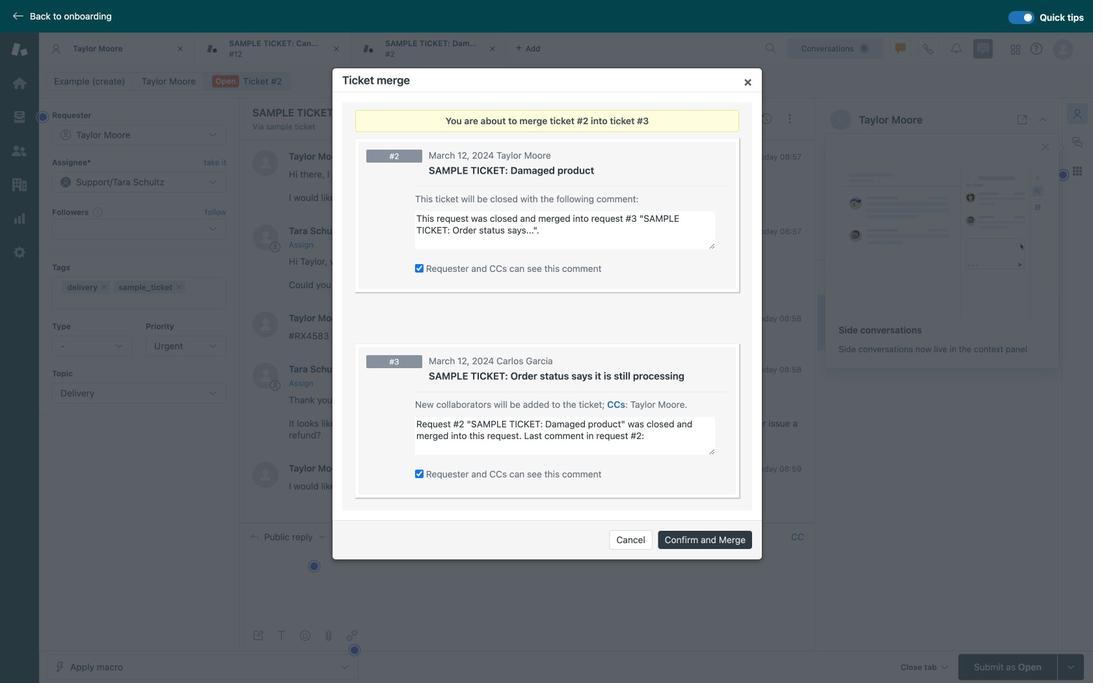 Task type: locate. For each thing, give the bounding box(es) containing it.
add attachment image
[[323, 631, 334, 641]]

1 vertical spatial today 08:58 text field
[[755, 365, 802, 374]]

0 vertical spatial close image
[[486, 42, 499, 55]]

customers image
[[11, 143, 28, 159]]

close image up subject field
[[486, 42, 499, 55]]

2 tab from the left
[[195, 33, 351, 65]]

2 vertical spatial today 08:57 text field
[[856, 318, 901, 327]]

1 horizontal spatial close image
[[1038, 115, 1048, 125]]

Today 08:58 text field
[[755, 314, 802, 323], [755, 365, 802, 374]]

zendesk products image
[[1011, 45, 1020, 54]]

5 avatar image from the top
[[252, 462, 279, 488]]

0 vertical spatial today 08:58 text field
[[755, 314, 802, 323]]

close image
[[174, 42, 187, 55], [330, 42, 343, 55]]

Today 08:57 text field
[[756, 152, 802, 161], [756, 227, 802, 236], [856, 318, 901, 327]]

draft mode image
[[253, 631, 264, 641]]

zendesk support image
[[11, 41, 28, 58]]

2 close image from the left
[[330, 42, 343, 55]]

close image for second tab from left
[[330, 42, 343, 55]]

avatar image
[[252, 150, 279, 176], [252, 224, 279, 250], [252, 312, 279, 338], [252, 363, 279, 389], [252, 462, 279, 488]]

Subject field
[[250, 105, 729, 120]]

format text image
[[277, 631, 287, 641]]

get help image
[[1031, 43, 1042, 55]]

0 horizontal spatial close image
[[486, 42, 499, 55]]

Add user notes text field
[[891, 206, 1044, 250]]

insert emojis image
[[300, 631, 310, 641]]

events image
[[761, 114, 772, 124]]

1 close image from the left
[[174, 42, 187, 55]]

None text field
[[415, 211, 715, 249], [415, 417, 715, 455], [415, 211, 715, 249], [415, 417, 715, 455]]

None checkbox
[[415, 264, 424, 273], [415, 470, 424, 478], [415, 264, 424, 273], [415, 470, 424, 478]]

4 avatar image from the top
[[252, 363, 279, 389]]

1 avatar image from the top
[[252, 150, 279, 176]]

1 vertical spatial today 08:57 text field
[[756, 227, 802, 236]]

close image
[[486, 42, 499, 55], [1038, 115, 1048, 125]]

organizations image
[[11, 176, 28, 193]]

close image for 3rd tab from the right
[[174, 42, 187, 55]]

tab
[[39, 33, 195, 65], [195, 33, 351, 65], [351, 33, 508, 65]]

user image
[[837, 116, 845, 124], [838, 117, 843, 123]]

1 horizontal spatial close image
[[330, 42, 343, 55]]

close image right view more details icon
[[1038, 115, 1048, 125]]

1 tab from the left
[[39, 33, 195, 65]]

get started image
[[11, 75, 28, 92]]

0 horizontal spatial close image
[[174, 42, 187, 55]]



Task type: describe. For each thing, give the bounding box(es) containing it.
secondary element
[[39, 68, 1093, 94]]

zendesk chat image
[[973, 39, 993, 59]]

main element
[[0, 33, 39, 683]]

add link (cmd k) image
[[347, 631, 357, 641]]

3 tab from the left
[[351, 33, 508, 65]]

Today 08:59 text field
[[755, 464, 802, 473]]

Public reply composer text field
[[245, 551, 809, 578]]

2 avatar image from the top
[[252, 224, 279, 250]]

reporting image
[[11, 210, 28, 227]]

view more details image
[[1017, 115, 1027, 125]]

1 vertical spatial close image
[[1038, 115, 1048, 125]]

2 today 08:58 text field from the top
[[755, 365, 802, 374]]

tabs tab list
[[39, 33, 760, 65]]

customer context image
[[1072, 109, 1083, 119]]

apps image
[[1072, 166, 1083, 176]]

close image inside tab
[[486, 42, 499, 55]]

1 today 08:58 text field from the top
[[755, 314, 802, 323]]

conversationlabel log
[[239, 140, 815, 523]]

3 avatar image from the top
[[252, 312, 279, 338]]

views image
[[11, 109, 28, 126]]

0 vertical spatial today 08:57 text field
[[756, 152, 802, 161]]

admin image
[[11, 244, 28, 261]]



Task type: vqa. For each thing, say whether or not it's contained in the screenshot.
2nd Email Field from the top of the page
no



